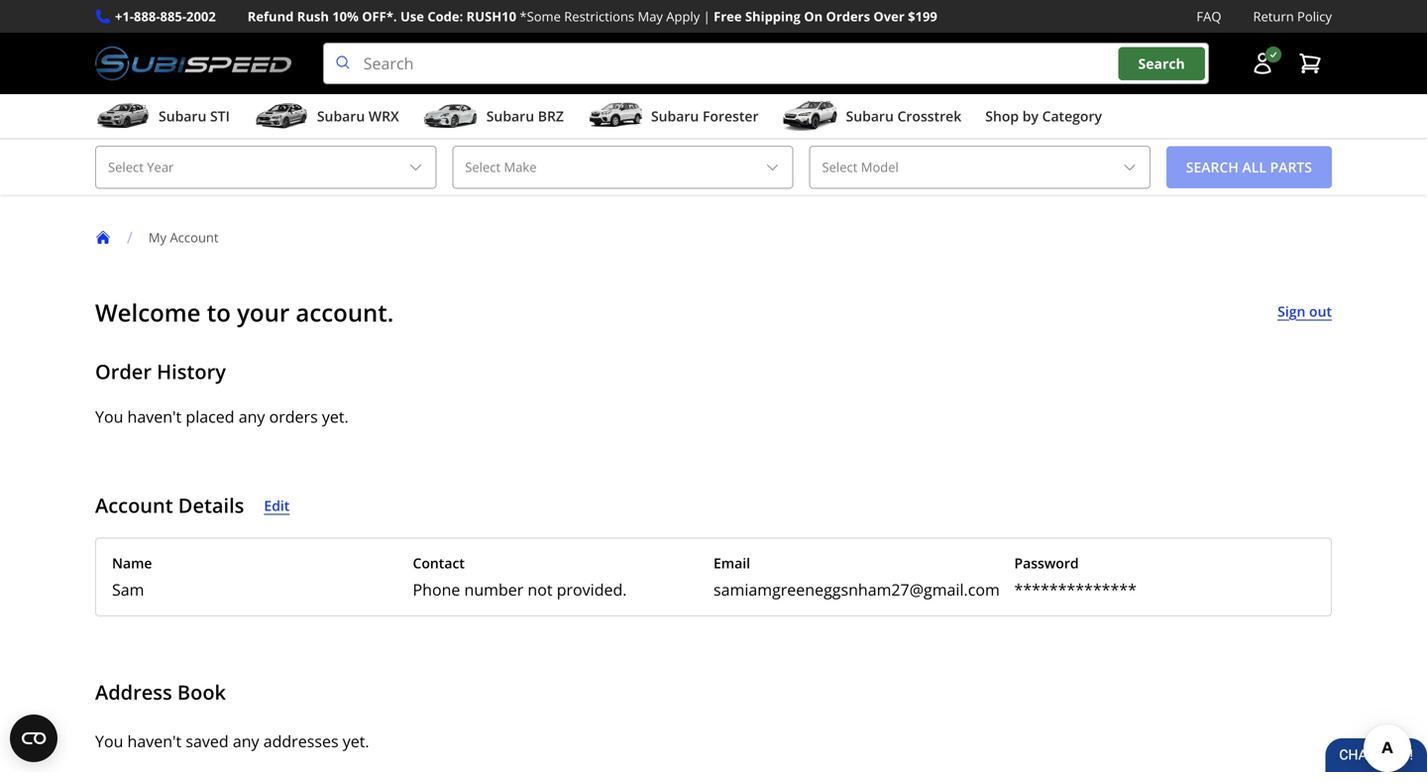 Task type: describe. For each thing, give the bounding box(es) containing it.
welcome
[[95, 296, 201, 329]]

$199
[[908, 7, 937, 25]]

shipping
[[745, 7, 801, 25]]

account details
[[95, 492, 244, 519]]

885-
[[160, 7, 186, 25]]

button image
[[1251, 52, 1275, 75]]

a subaru forester thumbnail image image
[[588, 101, 643, 131]]

faq
[[1197, 7, 1221, 25]]

select make image
[[765, 159, 780, 175]]

return policy
[[1253, 7, 1332, 25]]

rush10
[[466, 7, 516, 25]]

subaru for subaru wrx
[[317, 107, 365, 125]]

free
[[714, 7, 742, 25]]

apply
[[666, 7, 700, 25]]

placed
[[186, 406, 234, 427]]

shop by category button
[[985, 98, 1102, 138]]

select year image
[[408, 159, 423, 175]]

wrx
[[369, 107, 399, 125]]

subaru for subaru brz
[[486, 107, 534, 125]]

orders
[[269, 406, 318, 427]]

policy
[[1297, 7, 1332, 25]]

subaru sti
[[159, 107, 230, 125]]

Select Year button
[[95, 146, 436, 189]]

you for order history
[[95, 406, 123, 427]]

return policy link
[[1253, 6, 1332, 27]]

refund rush 10% off*. use code: rush10 *some restrictions may apply | free shipping on orders over $199
[[248, 7, 937, 25]]

forester
[[703, 107, 759, 125]]

not
[[528, 579, 553, 600]]

haven't for order
[[127, 406, 182, 427]]

my
[[149, 229, 167, 246]]

out
[[1309, 302, 1332, 321]]

**************
[[1014, 579, 1137, 600]]

sign out button
[[1278, 300, 1332, 323]]

category
[[1042, 107, 1102, 125]]

contact phone number not provided.
[[413, 554, 627, 600]]

brz
[[538, 107, 564, 125]]

details
[[178, 492, 244, 519]]

subaru forester button
[[588, 98, 759, 138]]

any for address book
[[233, 730, 259, 752]]

+1-888-885-2002
[[115, 7, 216, 25]]

sign
[[1278, 302, 1306, 321]]

a subaru wrx thumbnail image image
[[254, 101, 309, 131]]

a subaru brz thumbnail image image
[[423, 101, 478, 131]]

888-
[[134, 7, 160, 25]]

order
[[95, 358, 152, 385]]

subaru for subaru crosstrek
[[846, 107, 894, 125]]

subispeed logo image
[[95, 43, 291, 84]]

sign out
[[1278, 302, 1332, 321]]

you haven't saved any addresses yet.
[[95, 730, 369, 752]]

restrictions
[[564, 7, 634, 25]]

subaru for subaru forester
[[651, 107, 699, 125]]

any for order history
[[239, 406, 265, 427]]

order history
[[95, 358, 226, 385]]

edit link
[[264, 494, 290, 517]]

you for address book
[[95, 730, 123, 752]]

subaru sti button
[[95, 98, 230, 138]]

sam
[[112, 579, 144, 600]]

yet. for address book
[[343, 730, 369, 752]]

contact
[[413, 554, 465, 572]]

code:
[[427, 7, 463, 25]]

return
[[1253, 7, 1294, 25]]

email samiamgreeneggsnham27@gmail.com
[[714, 554, 1000, 600]]

subaru forester
[[651, 107, 759, 125]]

subaru wrx
[[317, 107, 399, 125]]

/
[[127, 227, 133, 248]]



Task type: locate. For each thing, give the bounding box(es) containing it.
on
[[804, 7, 823, 25]]

password **************
[[1014, 554, 1137, 600]]

1 vertical spatial you
[[95, 730, 123, 752]]

you haven't placed any orders yet.
[[95, 406, 349, 427]]

you down address
[[95, 730, 123, 752]]

refund
[[248, 7, 294, 25]]

rush
[[297, 7, 329, 25]]

*some
[[520, 7, 561, 25]]

to
[[207, 296, 231, 329]]

subaru wrx button
[[254, 98, 399, 138]]

email
[[714, 554, 750, 572]]

subaru left forester
[[651, 107, 699, 125]]

Select Make button
[[452, 146, 793, 189]]

subaru right a subaru crosstrek thumbnail image
[[846, 107, 894, 125]]

your
[[237, 296, 290, 329]]

search
[[1138, 54, 1185, 73]]

1 haven't from the top
[[127, 406, 182, 427]]

2 you from the top
[[95, 730, 123, 752]]

subaru crosstrek
[[846, 107, 962, 125]]

0 vertical spatial you
[[95, 406, 123, 427]]

search button
[[1118, 47, 1205, 80]]

1 you from the top
[[95, 406, 123, 427]]

any
[[239, 406, 265, 427], [233, 730, 259, 752]]

subaru brz
[[486, 107, 564, 125]]

open widget image
[[10, 715, 57, 762]]

haven't down address book
[[127, 730, 182, 752]]

orders
[[826, 7, 870, 25]]

subaru brz button
[[423, 98, 564, 138]]

you
[[95, 406, 123, 427], [95, 730, 123, 752]]

may
[[638, 7, 663, 25]]

haven't down order history
[[127, 406, 182, 427]]

yet. right addresses
[[343, 730, 369, 752]]

over
[[874, 7, 905, 25]]

0 vertical spatial haven't
[[127, 406, 182, 427]]

name sam
[[112, 554, 152, 600]]

account.
[[296, 296, 394, 329]]

2002
[[186, 7, 216, 25]]

3 subaru from the left
[[486, 107, 534, 125]]

address
[[95, 678, 172, 706]]

a subaru crosstrek thumbnail image image
[[782, 101, 838, 131]]

a subaru sti thumbnail image image
[[95, 101, 151, 131]]

history
[[157, 358, 226, 385]]

subaru for subaru sti
[[159, 107, 206, 125]]

my account
[[149, 229, 219, 246]]

subaru crosstrek button
[[782, 98, 962, 138]]

subaru left brz
[[486, 107, 534, 125]]

number
[[464, 579, 524, 600]]

addresses
[[263, 730, 339, 752]]

subaru left wrx
[[317, 107, 365, 125]]

use
[[400, 7, 424, 25]]

0 vertical spatial yet.
[[322, 406, 349, 427]]

book
[[177, 678, 226, 706]]

account
[[170, 229, 219, 246], [95, 492, 173, 519]]

saved
[[186, 730, 229, 752]]

home image
[[95, 230, 111, 245]]

|
[[703, 7, 710, 25]]

+1-888-885-2002 link
[[115, 6, 216, 27]]

faq link
[[1197, 6, 1221, 27]]

yet. for order history
[[322, 406, 349, 427]]

haven't
[[127, 406, 182, 427], [127, 730, 182, 752]]

welcome to your account.
[[95, 296, 394, 329]]

2 subaru from the left
[[317, 107, 365, 125]]

yet.
[[322, 406, 349, 427], [343, 730, 369, 752]]

any right saved
[[233, 730, 259, 752]]

1 vertical spatial account
[[95, 492, 173, 519]]

any left orders
[[239, 406, 265, 427]]

provided.
[[557, 579, 627, 600]]

name
[[112, 554, 152, 572]]

select model image
[[1122, 159, 1138, 175]]

yet. right orders
[[322, 406, 349, 427]]

my account link
[[149, 229, 234, 246]]

10%
[[332, 7, 359, 25]]

shop
[[985, 107, 1019, 125]]

address book
[[95, 678, 226, 706]]

you down order
[[95, 406, 123, 427]]

1 vertical spatial any
[[233, 730, 259, 752]]

subaru left sti
[[159, 107, 206, 125]]

crosstrek
[[897, 107, 962, 125]]

1 vertical spatial haven't
[[127, 730, 182, 752]]

1 subaru from the left
[[159, 107, 206, 125]]

haven't for address
[[127, 730, 182, 752]]

account up name
[[95, 492, 173, 519]]

4 subaru from the left
[[651, 107, 699, 125]]

password
[[1014, 554, 1079, 572]]

shop by category
[[985, 107, 1102, 125]]

1 vertical spatial yet.
[[343, 730, 369, 752]]

subaru
[[159, 107, 206, 125], [317, 107, 365, 125], [486, 107, 534, 125], [651, 107, 699, 125], [846, 107, 894, 125]]

+1-
[[115, 7, 134, 25]]

0 vertical spatial account
[[170, 229, 219, 246]]

samiamgreeneggsnham27@gmail.com
[[714, 579, 1000, 600]]

phone
[[413, 579, 460, 600]]

sti
[[210, 107, 230, 125]]

5 subaru from the left
[[846, 107, 894, 125]]

off*.
[[362, 7, 397, 25]]

2 haven't from the top
[[127, 730, 182, 752]]

edit
[[264, 496, 290, 515]]

by
[[1023, 107, 1039, 125]]

0 vertical spatial any
[[239, 406, 265, 427]]

account right my on the top of page
[[170, 229, 219, 246]]

search input field
[[323, 43, 1209, 84]]

Select Model button
[[809, 146, 1150, 189]]



Task type: vqa. For each thing, say whether or not it's contained in the screenshot.
not
yes



